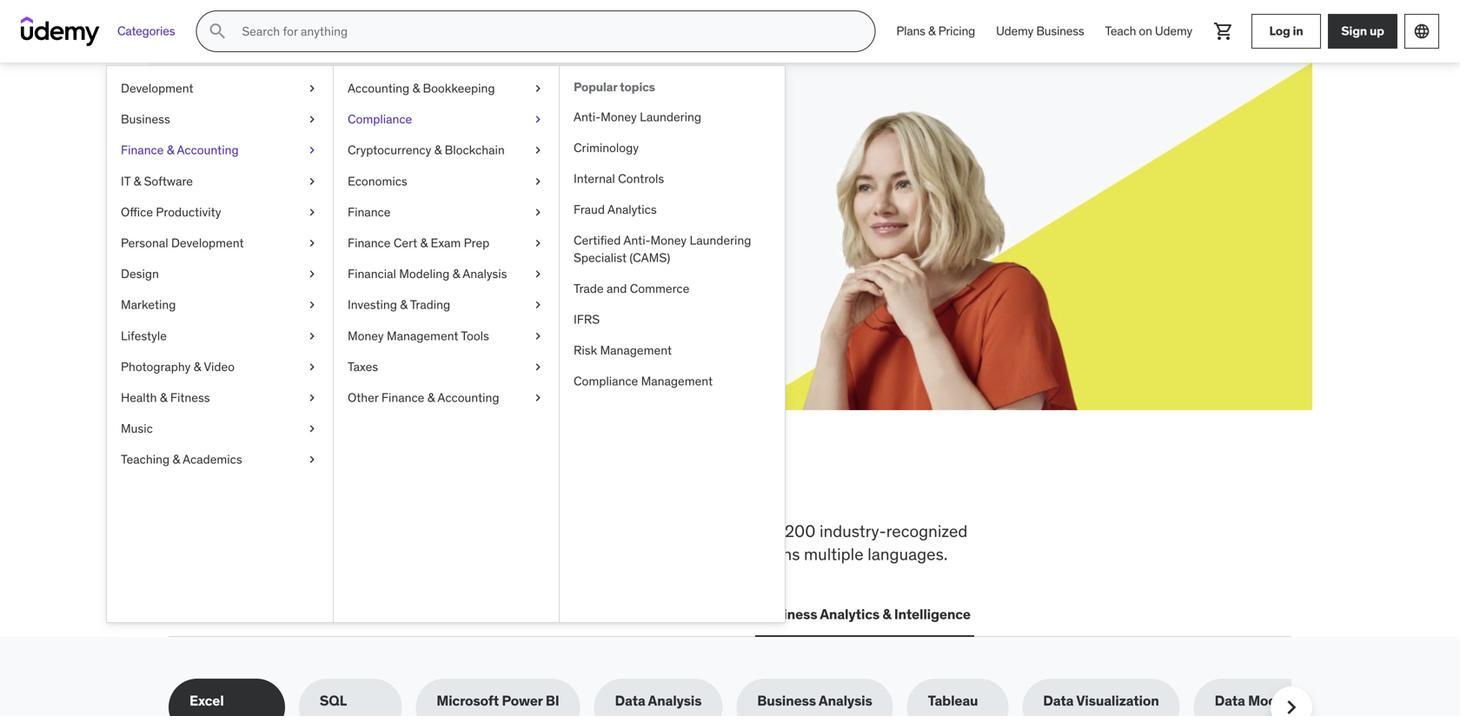Task type: vqa. For each thing, say whether or not it's contained in the screenshot.
THE TRY PERSONAL PLAN FOR FREE at the bottom right
no



Task type: locate. For each thing, give the bounding box(es) containing it.
in right log
[[1293, 23, 1303, 39]]

finance up financial
[[348, 235, 391, 251]]

economics
[[348, 173, 407, 189]]

accounting up cryptocurrency
[[348, 80, 409, 96]]

xsmall image for office productivity
[[305, 204, 319, 221]]

and down over
[[725, 544, 752, 565]]

& down taxes link
[[427, 390, 435, 405]]

data left the next image
[[1215, 692, 1245, 710]]

and inside 'compliance' element
[[607, 281, 627, 296]]

accounting down taxes link
[[438, 390, 499, 405]]

& inside 'link'
[[134, 173, 141, 189]]

& up office
[[134, 173, 141, 189]]

xsmall image for it & software
[[305, 173, 319, 190]]

it for it & software
[[121, 173, 131, 189]]

xsmall image for finance & accounting
[[305, 142, 319, 159]]

compliance element
[[559, 66, 785, 622]]

xsmall image inside finance & accounting link
[[305, 142, 319, 159]]

xsmall image for development
[[305, 80, 319, 97]]

xsmall image for taxes
[[531, 358, 545, 375]]

0 vertical spatial compliance
[[348, 111, 412, 127]]

1 vertical spatial analytics
[[820, 605, 880, 623]]

1 vertical spatial it
[[312, 605, 324, 623]]

web
[[172, 605, 202, 623]]

2 vertical spatial development
[[205, 605, 291, 623]]

business for business
[[121, 111, 170, 127]]

log in link
[[1252, 14, 1321, 49]]

analytics down multiple
[[820, 605, 880, 623]]

xsmall image inside financial modeling & analysis link
[[531, 266, 545, 283]]

xsmall image inside other finance & accounting link
[[531, 389, 545, 406]]

skills up the supports in the left bottom of the page
[[372, 521, 409, 542]]

xsmall image inside money management tools link
[[531, 327, 545, 345]]

certified anti-money laundering specialist (cams)
[[574, 233, 751, 265]]

office productivity
[[121, 204, 221, 220]]

1 horizontal spatial your
[[360, 138, 423, 174]]

supports
[[359, 544, 425, 565]]

money inside "link"
[[601, 109, 637, 125]]

finance inside finance link
[[348, 204, 391, 220]]

spans
[[756, 544, 800, 565]]

& left bookkeeping
[[412, 80, 420, 96]]

xsmall image for health & fitness
[[305, 389, 319, 406]]

it inside the it & software 'link'
[[121, 173, 131, 189]]

money down popular topics
[[601, 109, 637, 125]]

internal
[[574, 171, 615, 186]]

1 horizontal spatial analytics
[[820, 605, 880, 623]]

1 horizontal spatial anti-
[[624, 233, 651, 248]]

0 vertical spatial laundering
[[640, 109, 701, 125]]

up
[[1370, 23, 1384, 39]]

xsmall image inside finance cert & exam prep link
[[531, 235, 545, 252]]

& right plans
[[928, 23, 936, 39]]

analytics inside button
[[820, 605, 880, 623]]

modeling
[[399, 266, 450, 282], [1248, 692, 1309, 710]]

design link
[[107, 259, 333, 290]]

& for video
[[194, 359, 201, 375]]

xsmall image inside taxes link
[[531, 358, 545, 375]]

udemy right "pricing"
[[996, 23, 1034, 39]]

management inside money management tools link
[[387, 328, 458, 344]]

recognized
[[886, 521, 968, 542]]

1 vertical spatial compliance
[[574, 373, 638, 389]]

2 vertical spatial accounting
[[438, 390, 499, 405]]

2 vertical spatial money
[[348, 328, 384, 344]]

1 vertical spatial your
[[281, 181, 308, 199]]

for inside covering critical workplace skills to technical topics, including prep content for over 200 industry-recognized certifications, our catalog supports well-rounded professional development and spans multiple languages.
[[725, 521, 745, 542]]

xsmall image inside teaching & academics link
[[305, 451, 319, 468]]

xsmall image inside marketing link
[[305, 297, 319, 314]]

development for web
[[205, 605, 291, 623]]

finance inside finance cert & exam prep link
[[348, 235, 391, 251]]

& down finance cert & exam prep link
[[453, 266, 460, 282]]

data left science
[[529, 605, 559, 623]]

0 vertical spatial anti-
[[574, 109, 601, 125]]

xsmall image inside compliance link
[[531, 111, 545, 128]]

and inside covering critical workplace skills to technical topics, including prep content for over 200 industry-recognized certifications, our catalog supports well-rounded professional development and spans multiple languages.
[[725, 544, 752, 565]]

xsmall image for personal development
[[305, 235, 319, 252]]

1 horizontal spatial compliance
[[574, 373, 638, 389]]

dec
[[329, 201, 354, 219]]

finance inside other finance & accounting link
[[382, 390, 425, 405]]

fraud analytics link
[[560, 194, 785, 225]]

xsmall image for other finance & accounting
[[531, 389, 545, 406]]

0 vertical spatial analytics
[[608, 202, 657, 217]]

plans & pricing link
[[886, 10, 986, 52]]

popular topics
[[574, 79, 655, 95]]

xsmall image
[[531, 80, 545, 97], [305, 111, 319, 128], [531, 111, 545, 128], [305, 142, 319, 159], [531, 142, 545, 159], [531, 173, 545, 190], [305, 204, 319, 221], [531, 204, 545, 221], [305, 235, 319, 252], [531, 235, 545, 252], [531, 266, 545, 283], [531, 297, 545, 314], [305, 327, 319, 345], [305, 358, 319, 375], [531, 358, 545, 375], [305, 389, 319, 406], [305, 420, 319, 437]]

communication button
[[631, 594, 741, 636]]

udemy
[[996, 23, 1034, 39], [1155, 23, 1193, 39]]

& left trading
[[400, 297, 408, 313]]

finance inside finance & accounting link
[[121, 142, 164, 158]]

development inside button
[[205, 605, 291, 623]]

0 horizontal spatial money
[[348, 328, 384, 344]]

business inside button
[[759, 605, 817, 623]]

xsmall image inside development "link"
[[305, 80, 319, 97]]

analysis for business analysis
[[819, 692, 872, 710]]

xsmall image inside 'health & fitness' link
[[305, 389, 319, 406]]

teach on udemy link
[[1095, 10, 1203, 52]]

controls
[[618, 171, 664, 186]]

data for data modeling
[[1215, 692, 1245, 710]]

compliance down risk management on the left
[[574, 373, 638, 389]]

modeling inside topic filters element
[[1248, 692, 1309, 710]]

xsmall image for cryptocurrency & blockchain
[[531, 142, 545, 159]]

xsmall image inside cryptocurrency & blockchain link
[[531, 142, 545, 159]]

for up potential
[[314, 138, 355, 174]]

management inside compliance management link
[[641, 373, 713, 389]]

0 horizontal spatial analysis
[[463, 266, 507, 282]]

0 vertical spatial and
[[607, 281, 627, 296]]

xsmall image inside "office productivity" link
[[305, 204, 319, 221]]

Search for anything text field
[[238, 17, 854, 46]]

0 vertical spatial your
[[360, 138, 423, 174]]

design
[[121, 266, 159, 282]]

marketing
[[121, 297, 176, 313]]

1 horizontal spatial for
[[725, 521, 745, 542]]

management down trading
[[387, 328, 458, 344]]

money inside the certified anti-money laundering specialist (cams)
[[651, 233, 687, 248]]

anti- inside the certified anti-money laundering specialist (cams)
[[624, 233, 651, 248]]

& inside button
[[883, 605, 891, 623]]

laundering down fraud analytics link on the top of the page
[[690, 233, 751, 248]]

starting
[[459, 181, 509, 199]]

accounting down business link
[[177, 142, 239, 158]]

anti- up the (cams)
[[624, 233, 651, 248]]

1 vertical spatial accounting
[[177, 142, 239, 158]]

skills inside covering critical workplace skills to technical topics, including prep content for over 200 industry-recognized certifications, our catalog supports well-rounded professional development and spans multiple languages.
[[372, 521, 409, 542]]

0 vertical spatial it
[[121, 173, 131, 189]]

0 horizontal spatial your
[[281, 181, 308, 199]]

it & software
[[121, 173, 193, 189]]

intelligence
[[894, 605, 971, 623]]

for left over
[[725, 521, 745, 542]]

xsmall image inside finance link
[[531, 204, 545, 221]]

0 horizontal spatial and
[[607, 281, 627, 296]]

photography & video link
[[107, 351, 333, 382]]

at
[[512, 181, 524, 199]]

data right bi
[[615, 692, 645, 710]]

xsmall image for finance
[[531, 204, 545, 221]]

development for personal
[[171, 235, 244, 251]]

udemy right on
[[1155, 23, 1193, 39]]

data left visualization
[[1043, 692, 1074, 710]]

compliance
[[348, 111, 412, 127], [574, 373, 638, 389]]

& for bookkeeping
[[412, 80, 420, 96]]

photography
[[121, 359, 191, 375]]

teach
[[1105, 23, 1136, 39]]

bookkeeping
[[423, 80, 495, 96]]

your up through
[[281, 181, 308, 199]]

fraud analytics
[[574, 202, 657, 217]]

compliance up cryptocurrency
[[348, 111, 412, 127]]

topic filters element
[[169, 679, 1330, 716]]

it certifications button
[[309, 594, 419, 636]]

compliance management
[[574, 373, 713, 389]]

data inside button
[[529, 605, 559, 623]]

xsmall image inside photography & video link
[[305, 358, 319, 375]]

skills
[[231, 138, 309, 174]]

all the skills you need in one place
[[169, 463, 747, 509]]

0 vertical spatial for
[[314, 138, 355, 174]]

xsmall image inside personal development link
[[305, 235, 319, 252]]

it left certifications
[[312, 605, 324, 623]]

1 vertical spatial anti-
[[624, 233, 651, 248]]

anti-money laundering
[[574, 109, 701, 125]]

anti- down popular at the top left of the page
[[574, 109, 601, 125]]

1 vertical spatial laundering
[[690, 233, 751, 248]]

0 horizontal spatial modeling
[[399, 266, 450, 282]]

xsmall image for compliance
[[531, 111, 545, 128]]

in inside 'link'
[[1293, 23, 1303, 39]]

your up with
[[360, 138, 423, 174]]

1 vertical spatial modeling
[[1248, 692, 1309, 710]]

tools
[[461, 328, 489, 344]]

multiple
[[804, 544, 864, 565]]

development down 'categories' dropdown button at the left
[[121, 80, 193, 96]]

business inside topic filters element
[[757, 692, 816, 710]]

0 horizontal spatial for
[[314, 138, 355, 174]]

finance
[[121, 142, 164, 158], [348, 204, 391, 220], [348, 235, 391, 251], [382, 390, 425, 405]]

software
[[144, 173, 193, 189]]

1 horizontal spatial analysis
[[648, 692, 702, 710]]

laundering
[[640, 109, 701, 125], [690, 233, 751, 248]]

next image
[[1278, 694, 1306, 716]]

1 vertical spatial development
[[171, 235, 244, 251]]

0 vertical spatial money
[[601, 109, 637, 125]]

0 horizontal spatial anti-
[[574, 109, 601, 125]]

udemy business link
[[986, 10, 1095, 52]]

xsmall image inside business link
[[305, 111, 319, 128]]

0 vertical spatial development
[[121, 80, 193, 96]]

0 horizontal spatial in
[[547, 463, 581, 509]]

1 horizontal spatial modeling
[[1248, 692, 1309, 710]]

xsmall image inside accounting & bookkeeping link
[[531, 80, 545, 97]]

xsmall image inside investing & trading link
[[531, 297, 545, 314]]

specialist
[[574, 250, 627, 265]]

& right health
[[160, 390, 167, 405]]

1 vertical spatial skills
[[372, 521, 409, 542]]

1 vertical spatial for
[[725, 521, 745, 542]]

and right trade
[[607, 281, 627, 296]]

exam
[[431, 235, 461, 251]]

1 horizontal spatial it
[[312, 605, 324, 623]]

1 horizontal spatial udemy
[[1155, 23, 1193, 39]]

money
[[601, 109, 637, 125], [651, 233, 687, 248], [348, 328, 384, 344]]

finance link
[[334, 197, 559, 228]]

0 vertical spatial modeling
[[399, 266, 450, 282]]

data for data analysis
[[615, 692, 645, 710]]

1 vertical spatial and
[[725, 544, 752, 565]]

data for data science
[[529, 605, 559, 623]]

development down "office productivity" link
[[171, 235, 244, 251]]

taxes
[[348, 359, 378, 375]]

laundering up criminology link
[[640, 109, 701, 125]]

topics
[[620, 79, 655, 95]]

skills up workplace
[[288, 463, 382, 509]]

0 vertical spatial in
[[1293, 23, 1303, 39]]

1 horizontal spatial and
[[725, 544, 752, 565]]

1 vertical spatial money
[[651, 233, 687, 248]]

finance right other
[[382, 390, 425, 405]]

xsmall image inside the it & software 'link'
[[305, 173, 319, 190]]

0 vertical spatial accounting
[[348, 80, 409, 96]]

lifestyle link
[[107, 321, 333, 351]]

ifrs
[[574, 312, 600, 327]]

it inside it certifications button
[[312, 605, 324, 623]]

laundering inside the certified anti-money laundering specialist (cams)
[[690, 233, 751, 248]]

web development button
[[169, 594, 295, 636]]

$12.99
[[231, 201, 273, 219]]

data visualization
[[1043, 692, 1159, 710]]

development right web
[[205, 605, 291, 623]]

management
[[387, 328, 458, 344], [600, 343, 672, 358], [641, 373, 713, 389]]

2 horizontal spatial analysis
[[819, 692, 872, 710]]

xsmall image inside design link
[[305, 266, 319, 283]]

finance down with
[[348, 204, 391, 220]]

financial modeling & analysis
[[348, 266, 507, 282]]

xsmall image inside music "link"
[[305, 420, 319, 437]]

data for data visualization
[[1043, 692, 1074, 710]]

your
[[360, 138, 423, 174], [281, 181, 308, 199]]

anti-money laundering link
[[560, 102, 785, 132]]

industry-
[[820, 521, 886, 542]]

0 horizontal spatial compliance
[[348, 111, 412, 127]]

& right teaching
[[173, 452, 180, 467]]

xsmall image
[[305, 80, 319, 97], [305, 173, 319, 190], [305, 266, 319, 283], [305, 297, 319, 314], [531, 327, 545, 345], [531, 389, 545, 406], [305, 451, 319, 468]]

finance up it & software
[[121, 142, 164, 158]]

money up the (cams)
[[651, 233, 687, 248]]

0 horizontal spatial udemy
[[996, 23, 1034, 39]]

xsmall image for photography & video
[[305, 358, 319, 375]]

development
[[121, 80, 193, 96], [171, 235, 244, 251], [205, 605, 291, 623]]

analytics down 'controls'
[[608, 202, 657, 217]]

productivity
[[156, 204, 221, 220]]

xsmall image inside lifestyle link
[[305, 327, 319, 345]]

log in
[[1270, 23, 1303, 39]]

content
[[664, 521, 721, 542]]

& right cert
[[420, 235, 428, 251]]

2 horizontal spatial accounting
[[438, 390, 499, 405]]

0 horizontal spatial analytics
[[608, 202, 657, 217]]

well-
[[429, 544, 465, 565]]

0 horizontal spatial it
[[121, 173, 131, 189]]

analytics inside 'compliance' element
[[608, 202, 657, 217]]

in up including
[[547, 463, 581, 509]]

finance for finance
[[348, 204, 391, 220]]

investing & trading link
[[334, 290, 559, 321]]

you
[[388, 463, 451, 509]]

& down compliance link
[[434, 142, 442, 158]]

it up office
[[121, 173, 131, 189]]

1 vertical spatial in
[[547, 463, 581, 509]]

1 horizontal spatial in
[[1293, 23, 1303, 39]]

management up compliance management
[[600, 343, 672, 358]]

2 horizontal spatial money
[[651, 233, 687, 248]]

& left intelligence
[[883, 605, 891, 623]]

1 horizontal spatial money
[[601, 109, 637, 125]]

money up the taxes
[[348, 328, 384, 344]]

music link
[[107, 413, 333, 444]]

&
[[928, 23, 936, 39], [412, 80, 420, 96], [167, 142, 174, 158], [434, 142, 442, 158], [134, 173, 141, 189], [420, 235, 428, 251], [453, 266, 460, 282], [400, 297, 408, 313], [194, 359, 201, 375], [160, 390, 167, 405], [427, 390, 435, 405], [173, 452, 180, 467], [883, 605, 891, 623]]

& left video
[[194, 359, 201, 375]]

management down risk management link
[[641, 373, 713, 389]]

analytics
[[608, 202, 657, 217], [820, 605, 880, 623]]

xsmall image inside economics link
[[531, 173, 545, 190]]

development inside "link"
[[121, 80, 193, 96]]

money management tools link
[[334, 321, 559, 351]]

& up software
[[167, 142, 174, 158]]



Task type: describe. For each thing, give the bounding box(es) containing it.
xsmall image for accounting & bookkeeping
[[531, 80, 545, 97]]

critical
[[239, 521, 288, 542]]

& for academics
[[173, 452, 180, 467]]

microsoft power bi
[[437, 692, 559, 710]]

for inside skills for your future expand your potential with a course. starting at just $12.99 through dec 15.
[[314, 138, 355, 174]]

academics
[[183, 452, 242, 467]]

xsmall image for investing & trading
[[531, 297, 545, 314]]

prep
[[626, 521, 660, 542]]

xsmall image for design
[[305, 266, 319, 283]]

1 horizontal spatial accounting
[[348, 80, 409, 96]]

financial
[[348, 266, 396, 282]]

udemy business
[[996, 23, 1084, 39]]

workplace
[[292, 521, 368, 542]]

compliance for compliance management
[[574, 373, 638, 389]]

& for trading
[[400, 297, 408, 313]]

finance & accounting
[[121, 142, 239, 158]]

sign up
[[1341, 23, 1384, 39]]

expand
[[231, 181, 278, 199]]

cert
[[394, 235, 417, 251]]

health & fitness link
[[107, 382, 333, 413]]

0 horizontal spatial accounting
[[177, 142, 239, 158]]

management inside risk management link
[[600, 343, 672, 358]]

development
[[624, 544, 721, 565]]

video
[[204, 359, 235, 375]]

communication
[[635, 605, 738, 623]]

development link
[[107, 73, 333, 104]]

laundering inside anti-money laundering "link"
[[640, 109, 701, 125]]

anti- inside "link"
[[574, 109, 601, 125]]

pricing
[[938, 23, 975, 39]]

other
[[348, 390, 379, 405]]

money management tools
[[348, 328, 489, 344]]

topics,
[[502, 521, 551, 542]]

ifrs link
[[560, 304, 785, 335]]

compliance link
[[334, 104, 559, 135]]

over
[[749, 521, 781, 542]]

200
[[785, 521, 816, 542]]

cryptocurrency & blockchain
[[348, 142, 505, 158]]

compliance for compliance
[[348, 111, 412, 127]]

place
[[656, 463, 747, 509]]

cryptocurrency
[[348, 142, 431, 158]]

skills for your future expand your potential with a course. starting at just $12.99 through dec 15.
[[231, 138, 551, 219]]

certified anti-money laundering specialist (cams) link
[[560, 225, 785, 273]]

covering
[[169, 521, 235, 542]]

technical
[[431, 521, 498, 542]]

teaching & academics link
[[107, 444, 333, 475]]

personal
[[121, 235, 168, 251]]

modeling for data
[[1248, 692, 1309, 710]]

analysis for data analysis
[[648, 692, 702, 710]]

just
[[528, 181, 551, 199]]

& for software
[[134, 173, 141, 189]]

trading
[[410, 297, 450, 313]]

a
[[399, 181, 407, 199]]

business for business analytics & intelligence
[[759, 605, 817, 623]]

management for management
[[641, 373, 713, 389]]

1 udemy from the left
[[996, 23, 1034, 39]]

risk
[[574, 343, 597, 358]]

one
[[588, 463, 650, 509]]

sign up link
[[1328, 14, 1398, 49]]

financial modeling & analysis link
[[334, 259, 559, 290]]

web development
[[172, 605, 291, 623]]

2 udemy from the left
[[1155, 23, 1193, 39]]

xsmall image for business
[[305, 111, 319, 128]]

choose a language image
[[1413, 23, 1431, 40]]

it for it certifications
[[312, 605, 324, 623]]

commerce
[[630, 281, 690, 296]]

catalog
[[301, 544, 355, 565]]

need
[[457, 463, 541, 509]]

finance cert & exam prep link
[[334, 228, 559, 259]]

analytics for fraud
[[608, 202, 657, 217]]

data science
[[529, 605, 614, 623]]

xsmall image for marketing
[[305, 297, 319, 314]]

finance for finance cert & exam prep
[[348, 235, 391, 251]]

trade and commerce link
[[560, 273, 785, 304]]

xsmall image for music
[[305, 420, 319, 437]]

data science button
[[525, 594, 617, 636]]

xsmall image for money management tools
[[531, 327, 545, 345]]

xsmall image for economics
[[531, 173, 545, 190]]

categories button
[[107, 10, 185, 52]]

the
[[226, 463, 282, 509]]

it & software link
[[107, 166, 333, 197]]

xsmall image for lifestyle
[[305, 327, 319, 345]]

plans
[[896, 23, 926, 39]]

analytics for business
[[820, 605, 880, 623]]

accounting & bookkeeping
[[348, 80, 495, 96]]

shopping cart with 0 items image
[[1213, 21, 1234, 42]]

teaching
[[121, 452, 170, 467]]

future
[[428, 138, 513, 174]]

xsmall image for financial modeling & analysis
[[531, 266, 545, 283]]

other finance & accounting link
[[334, 382, 559, 413]]

xsmall image for teaching & academics
[[305, 451, 319, 468]]

music
[[121, 421, 153, 436]]

certified
[[574, 233, 621, 248]]

modeling for financial
[[399, 266, 450, 282]]

& for blockchain
[[434, 142, 442, 158]]

covering critical workplace skills to technical topics, including prep content for over 200 industry-recognized certifications, our catalog supports well-rounded professional development and spans multiple languages.
[[169, 521, 968, 565]]

criminology link
[[560, 132, 785, 163]]

health
[[121, 390, 157, 405]]

through
[[276, 201, 326, 219]]

management for &
[[387, 328, 458, 344]]

investing & trading
[[348, 297, 450, 313]]

& for pricing
[[928, 23, 936, 39]]

finance for finance & accounting
[[121, 142, 164, 158]]

criminology
[[574, 140, 639, 155]]

other finance & accounting
[[348, 390, 499, 405]]

prep
[[464, 235, 490, 251]]

submit search image
[[207, 21, 228, 42]]

course.
[[410, 181, 455, 199]]

log
[[1270, 23, 1290, 39]]

business for business analysis
[[757, 692, 816, 710]]

tableau
[[928, 692, 978, 710]]

udemy image
[[21, 17, 100, 46]]

0 vertical spatial skills
[[288, 463, 382, 509]]

risk management
[[574, 343, 672, 358]]

photography & video
[[121, 359, 235, 375]]

personal development
[[121, 235, 244, 251]]

categories
[[117, 23, 175, 39]]

& for fitness
[[160, 390, 167, 405]]

& for accounting
[[167, 142, 174, 158]]

15.
[[357, 201, 374, 219]]

xsmall image for finance cert & exam prep
[[531, 235, 545, 252]]

leadership button
[[432, 594, 511, 636]]

business analytics & intelligence button
[[755, 594, 974, 636]]

marketing link
[[107, 290, 333, 321]]

cryptocurrency & blockchain link
[[334, 135, 559, 166]]

investing
[[348, 297, 397, 313]]

certifications
[[327, 605, 415, 623]]



